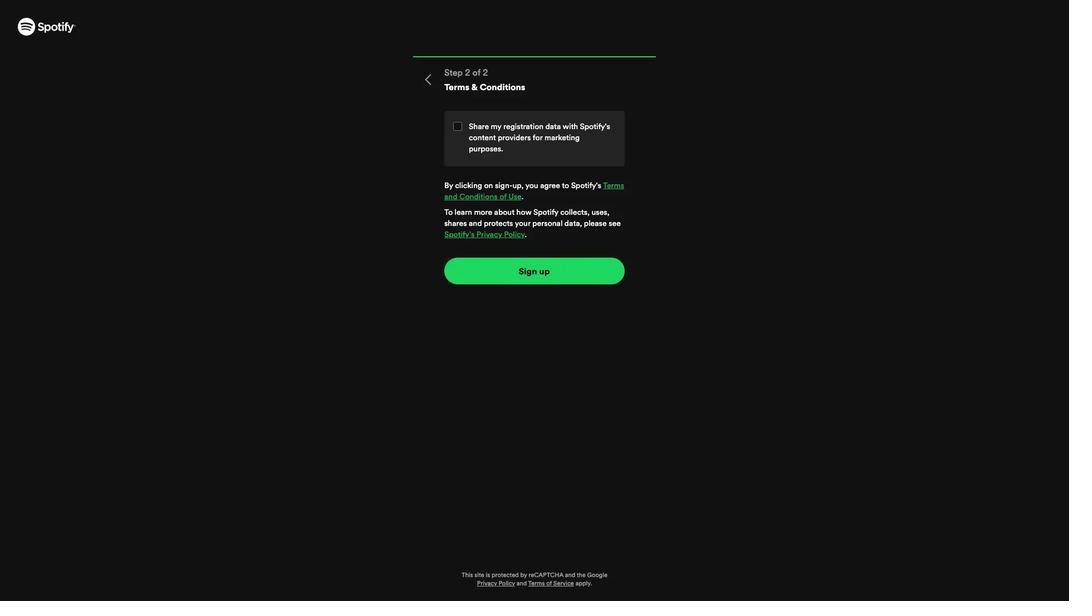 Task type: locate. For each thing, give the bounding box(es) containing it.
1 vertical spatial of
[[500, 191, 507, 202]]

spotify's right to
[[571, 180, 601, 191]]

and
[[444, 191, 457, 202], [469, 218, 482, 229], [565, 571, 575, 580], [517, 580, 527, 588]]

conditions right &
[[480, 81, 525, 93]]

on
[[484, 180, 493, 191]]

of
[[472, 66, 481, 79], [500, 191, 507, 202], [546, 580, 552, 588]]

agree
[[540, 180, 560, 191]]

up
[[539, 265, 550, 277]]

1 horizontal spatial 2
[[483, 66, 488, 79]]

personal
[[532, 218, 563, 229]]

is
[[486, 571, 490, 580]]

uses,
[[592, 207, 609, 218]]

apply.
[[576, 580, 592, 588]]

privacy down more
[[477, 229, 502, 240]]

2 vertical spatial spotify's
[[444, 229, 475, 240]]

protected
[[492, 571, 519, 580]]

1 vertical spatial .
[[525, 229, 527, 240]]

of inside step 2 of 2 terms & conditions
[[472, 66, 481, 79]]

2 horizontal spatial terms
[[603, 180, 624, 191]]

for
[[533, 132, 543, 143]]

more
[[474, 207, 492, 218]]

1 horizontal spatial .
[[525, 229, 527, 240]]

to
[[444, 207, 453, 218]]

and left the at the bottom
[[565, 571, 575, 580]]

1 vertical spatial conditions
[[459, 191, 498, 202]]

to
[[562, 180, 569, 191]]

and right shares
[[469, 218, 482, 229]]

step 2 of 2 terms & conditions
[[444, 66, 525, 93]]

up,
[[513, 180, 524, 191]]

0 vertical spatial policy
[[504, 229, 525, 240]]

recaptcha
[[529, 571, 564, 580]]

privacy
[[477, 229, 502, 240], [477, 580, 497, 588]]

step
[[444, 66, 463, 79]]

0 vertical spatial .
[[522, 191, 524, 202]]

you
[[525, 180, 538, 191]]

policy left by
[[499, 580, 515, 588]]

privacy right "this"
[[477, 580, 497, 588]]

2 vertical spatial of
[[546, 580, 552, 588]]

my
[[491, 121, 501, 132]]

providers
[[498, 132, 531, 143]]

by clicking on sign-up, you agree to spotify's
[[444, 180, 603, 191]]

spotify's privacy policy link
[[444, 229, 525, 240]]

share my registration data with spotify's content providers for marketing purposes.
[[469, 121, 610, 154]]

spotify's down learn
[[444, 229, 475, 240]]

2 horizontal spatial of
[[546, 580, 552, 588]]

conditions inside step 2 of 2 terms & conditions
[[480, 81, 525, 93]]

terms up 'uses,'
[[603, 180, 624, 191]]

0 horizontal spatial 2
[[465, 66, 470, 79]]

and up the to
[[444, 191, 457, 202]]

spotify's
[[580, 121, 610, 132], [571, 180, 601, 191], [444, 229, 475, 240]]

0 horizontal spatial of
[[472, 66, 481, 79]]

&
[[471, 81, 478, 93]]

1 horizontal spatial terms
[[528, 580, 545, 588]]

1 horizontal spatial of
[[500, 191, 507, 202]]

how
[[516, 207, 531, 218]]

about
[[494, 207, 515, 218]]

0 vertical spatial terms
[[444, 81, 469, 93]]

of inside terms and conditions of use
[[500, 191, 507, 202]]

0 horizontal spatial terms
[[444, 81, 469, 93]]

1 vertical spatial privacy
[[477, 580, 497, 588]]

terms right by
[[528, 580, 545, 588]]

privacy inside this site is protected by recaptcha and the google privacy policy and terms of service apply.
[[477, 580, 497, 588]]

.
[[522, 191, 524, 202], [525, 229, 527, 240]]

spotify's right with
[[580, 121, 610, 132]]

2 vertical spatial terms
[[528, 580, 545, 588]]

0 vertical spatial spotify's
[[580, 121, 610, 132]]

policy
[[504, 229, 525, 240], [499, 580, 515, 588]]

by
[[520, 571, 527, 580]]

0 vertical spatial conditions
[[480, 81, 525, 93]]

conditions inside terms and conditions of use
[[459, 191, 498, 202]]

spotify's inside to learn more about how spotify collects, uses, shares and protects your personal data, please see spotify's privacy policy .
[[444, 229, 475, 240]]

of left the use
[[500, 191, 507, 202]]

this
[[462, 571, 473, 580]]

terms
[[444, 81, 469, 93], [603, 180, 624, 191], [528, 580, 545, 588]]

of inside this site is protected by recaptcha and the google privacy policy and terms of service apply.
[[546, 580, 552, 588]]

of left service
[[546, 580, 552, 588]]

sign up button
[[444, 258, 625, 285]]

policy down how
[[504, 229, 525, 240]]

privacy inside to learn more about how spotify collects, uses, shares and protects your personal data, please see spotify's privacy policy .
[[477, 229, 502, 240]]

0 vertical spatial privacy
[[477, 229, 502, 240]]

1 vertical spatial policy
[[499, 580, 515, 588]]

of up &
[[472, 66, 481, 79]]

terms inside terms and conditions of use
[[603, 180, 624, 191]]

0 vertical spatial of
[[472, 66, 481, 79]]

terms down step
[[444, 81, 469, 93]]

clicking
[[455, 180, 482, 191]]

marketing
[[545, 132, 580, 143]]

learn
[[455, 207, 472, 218]]

service
[[553, 580, 574, 588]]

2
[[465, 66, 470, 79], [483, 66, 488, 79]]

content
[[469, 132, 496, 143]]

terms and conditions of use link
[[444, 180, 624, 202]]

1 vertical spatial terms
[[603, 180, 624, 191]]

conditions
[[480, 81, 525, 93], [459, 191, 498, 202]]

conditions up more
[[459, 191, 498, 202]]

please
[[584, 218, 607, 229]]



Task type: describe. For each thing, give the bounding box(es) containing it.
2 2 from the left
[[483, 66, 488, 79]]

spotify image
[[18, 18, 76, 36]]

spotify's inside share my registration data with spotify's content providers for marketing purposes.
[[580, 121, 610, 132]]

this site is protected by recaptcha and the google privacy policy and terms of service apply.
[[462, 571, 607, 588]]

use
[[509, 191, 522, 202]]

1 vertical spatial spotify's
[[571, 180, 601, 191]]

registration
[[503, 121, 543, 132]]

protects
[[484, 218, 513, 229]]

share
[[469, 121, 489, 132]]

the
[[577, 571, 586, 580]]

data,
[[565, 218, 582, 229]]

policy inside to learn more about how spotify collects, uses, shares and protects your personal data, please see spotify's privacy policy .
[[504, 229, 525, 240]]

by
[[444, 180, 453, 191]]

purposes.
[[469, 143, 503, 154]]

and right privacy policy link
[[517, 580, 527, 588]]

google
[[587, 571, 607, 580]]

site
[[475, 571, 484, 580]]

your
[[515, 218, 530, 229]]

terms of service link
[[528, 580, 574, 588]]

. inside to learn more about how spotify collects, uses, shares and protects your personal data, please see spotify's privacy policy .
[[525, 229, 527, 240]]

collects,
[[560, 207, 590, 218]]

with
[[563, 121, 578, 132]]

shares
[[444, 218, 467, 229]]

sign
[[519, 265, 537, 277]]

to learn more about how spotify collects, uses, shares and protects your personal data, please see spotify's privacy policy .
[[444, 207, 621, 240]]

terms inside this site is protected by recaptcha and the google privacy policy and terms of service apply.
[[528, 580, 545, 588]]

policy inside this site is protected by recaptcha and the google privacy policy and terms of service apply.
[[499, 580, 515, 588]]

data
[[545, 121, 561, 132]]

and inside to learn more about how spotify collects, uses, shares and protects your personal data, please see spotify's privacy policy .
[[469, 218, 482, 229]]

and inside terms and conditions of use
[[444, 191, 457, 202]]

sign-
[[495, 180, 513, 191]]

0 horizontal spatial .
[[522, 191, 524, 202]]

spotify
[[533, 207, 558, 218]]

1 2 from the left
[[465, 66, 470, 79]]

terms and conditions of use
[[444, 180, 624, 202]]

privacy policy link
[[477, 580, 515, 588]]

sign up
[[519, 265, 550, 277]]

see
[[609, 218, 621, 229]]

terms inside step 2 of 2 terms & conditions
[[444, 81, 469, 93]]



